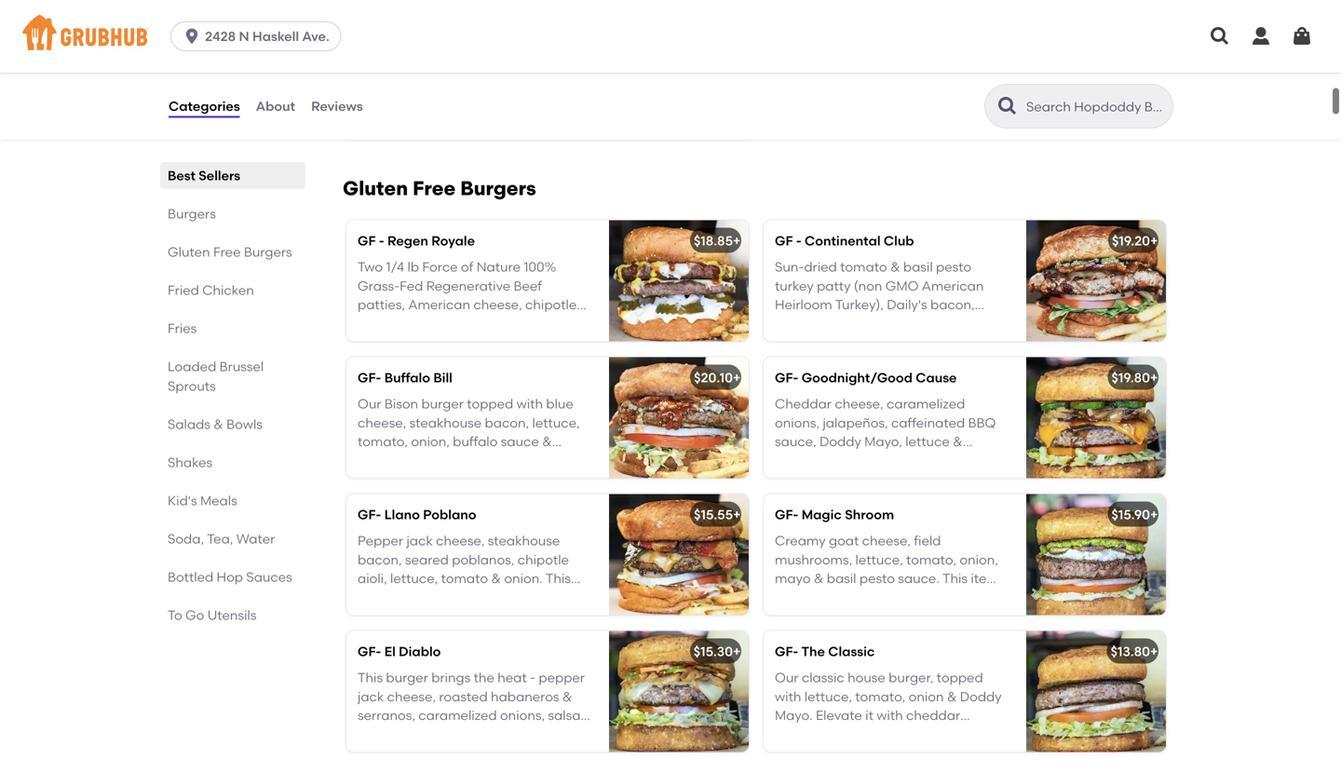 Task type: vqa. For each thing, say whether or not it's contained in the screenshot.
55 Main St
no



Task type: locate. For each thing, give the bounding box(es) containing it.
0 vertical spatial mayo
[[788, 335, 824, 351]]

friendly, for basil
[[831, 590, 880, 606]]

have inside creamy goat cheese, field mushrooms, lettuce, tomato, onion, mayo & basil pesto sauce.    this item is gluten friendly, if you have an allergy please let the kitchen know
[[920, 590, 951, 606]]

tomato, down daily's
[[862, 316, 912, 332]]

an inside the "pepper jack cheese, steakhouse bacon, seared poblanos, chipotle aioli, lettuce, tomato & onion.    this item is gluten friendly, if you have an allergy please let the kitchen know"
[[568, 590, 585, 606]]

pesto up arugula
[[936, 259, 972, 275]]

pesto inside sun-dried tomato & basil pesto turkey patty (non gmo american heirloom turkey), daily's bacon, swiss cheese, tomato, onion, arugula & mayo on a whole wheat bun.
[[936, 259, 972, 275]]

gf- buffalo bill
[[358, 370, 453, 386]]

bacon, up arugula
[[931, 297, 975, 313]]

american up arugula
[[922, 278, 984, 294]]

Search Hopdoddy Burger Bar search field
[[1025, 98, 1167, 116]]

sauces
[[396, 113, 441, 129]]

1 you from the left
[[508, 590, 531, 606]]

is inside the "pepper jack cheese, steakhouse bacon, seared poblanos, chipotle aioli, lettuce, tomato & onion.    this item is gluten friendly, if you have an allergy please let the kitchen know"
[[389, 590, 399, 606]]

lettuce, inside creamy goat cheese, field mushrooms, lettuce, tomato, onion, mayo & basil pesto sauce.    this item is gluten friendly, if you have an allergy please let the kitchen know
[[856, 552, 903, 568]]

let for tomato
[[449, 609, 465, 624]]

goat inside black bean & corn patty topped with goat cheese, avocado, arugula, tomato, onion, chipotle aioli & basil pesto sauces on a whole wheat bun.
[[358, 75, 388, 91]]

1 vertical spatial onion,
[[916, 316, 954, 332]]

0 horizontal spatial wheat
[[515, 113, 555, 129]]

gf- el diablo
[[358, 644, 441, 659]]

mustard,
[[358, 335, 414, 351]]

1 horizontal spatial lettuce,
[[856, 552, 903, 568]]

this right onion.
[[546, 571, 571, 587]]

kitchen inside the "pepper jack cheese, steakhouse bacon, seared poblanos, chipotle aioli, lettuce, tomato & onion.    this item is gluten friendly, if you have an allergy please let the kitchen know"
[[492, 609, 538, 624]]

gf- left the
[[775, 644, 799, 659]]

1 horizontal spatial gluten
[[788, 590, 828, 606]]

cheese, inside the "pepper jack cheese, steakhouse bacon, seared poblanos, chipotle aioli, lettuce, tomato & onion.    this item is gluten friendly, if you have an allergy please let the kitchen know"
[[436, 533, 485, 549]]

soda, tea, water
[[168, 531, 275, 547]]

0 vertical spatial patty
[[476, 56, 510, 72]]

gf- left el at left
[[358, 644, 381, 659]]

& up gmo
[[891, 259, 900, 275]]

0 horizontal spatial svg image
[[183, 27, 201, 46]]

tomato, down 'black'
[[358, 94, 408, 110]]

friendly, inside the "pepper jack cheese, steakhouse bacon, seared poblanos, chipotle aioli, lettuce, tomato & onion.    this item is gluten friendly, if you have an allergy please let the kitchen know"
[[445, 590, 494, 606]]

- up sun-
[[796, 233, 802, 249]]

american up 'horseradish'
[[408, 297, 470, 313]]

wheat inside sun-dried tomato & basil pesto turkey patty (non gmo american heirloom turkey), daily's bacon, swiss cheese, tomato, onion, arugula & mayo on a whole wheat bun.
[[898, 335, 938, 351]]

- for continental
[[796, 233, 802, 249]]

1 this from the left
[[546, 571, 571, 587]]

0 vertical spatial goat
[[358, 75, 388, 91]]

1 gluten from the left
[[402, 590, 442, 606]]

0 horizontal spatial a
[[463, 113, 472, 129]]

2 horizontal spatial basil
[[904, 259, 933, 275]]

svg image
[[1250, 25, 1273, 48], [1291, 25, 1314, 48]]

1 horizontal spatial know
[[959, 609, 992, 624]]

1 - from the left
[[379, 233, 384, 249]]

kitchen for sauce.
[[909, 609, 955, 624]]

1 horizontal spatial a
[[846, 335, 855, 351]]

chipotle inside the "pepper jack cheese, steakhouse bacon, seared poblanos, chipotle aioli, lettuce, tomato & onion.    this item is gluten friendly, if you have an allergy please let the kitchen know"
[[518, 552, 569, 568]]

gf- for gf- goodnight/good cause
[[775, 370, 799, 386]]

patties,
[[358, 297, 405, 313]]

the inside creamy goat cheese, field mushrooms, lettuce, tomato, onion, mayo & basil pesto sauce.    this item is gluten friendly, if you have an allergy please let the kitchen know
[[885, 609, 906, 624]]

1 vertical spatial a
[[846, 335, 855, 351]]

bun. inside sun-dried tomato & basil pesto turkey patty (non gmo american heirloom turkey), daily's bacon, swiss cheese, tomato, onion, arugula & mayo on a whole wheat bun.
[[941, 335, 969, 351]]

poblanos,
[[452, 552, 515, 568]]

turkey
[[775, 278, 814, 294]]

know
[[541, 609, 575, 624], [959, 609, 992, 624]]

1 vertical spatial goat
[[829, 533, 859, 549]]

1 horizontal spatial gf
[[775, 233, 793, 249]]

1 vertical spatial tomato,
[[862, 316, 912, 332]]

please inside the "pepper jack cheese, steakhouse bacon, seared poblanos, chipotle aioli, lettuce, tomato & onion.    this item is gluten friendly, if you have an allergy please let the kitchen know"
[[404, 609, 446, 624]]

tomato, inside creamy goat cheese, field mushrooms, lettuce, tomato, onion, mayo & basil pesto sauce.    this item is gluten friendly, if you have an allergy please let the kitchen know
[[907, 552, 957, 568]]

cheese, down poblano
[[436, 533, 485, 549]]

1 vertical spatial mayo
[[775, 571, 811, 587]]

tomato down poblanos,
[[441, 571, 488, 587]]

bacon, down pepper
[[358, 552, 402, 568]]

this right sauce.
[[943, 571, 968, 587]]

2 this from the left
[[943, 571, 968, 587]]

bun. down the 'arugula,'
[[558, 113, 586, 129]]

chipotle down the beef
[[525, 297, 577, 313]]

0 horizontal spatial on
[[444, 113, 460, 129]]

cheese, inside sun-dried tomato & basil pesto turkey patty (non gmo american heirloom turkey), daily's bacon, swiss cheese, tomato, onion, arugula & mayo on a whole wheat bun.
[[810, 316, 859, 332]]

bacon, inside the "pepper jack cheese, steakhouse bacon, seared poblanos, chipotle aioli, lettuce, tomato & onion.    this item is gluten friendly, if you have an allergy please let the kitchen know"
[[358, 552, 402, 568]]

1 horizontal spatial if
[[883, 590, 891, 606]]

wheat down daily's
[[898, 335, 938, 351]]

cheese, inside the two 1/4 lb force of nature 100% grass-fed regenerative beef patties, american cheese, chipotle ketchup, horseradish honey mustard, onions & pickles.
[[474, 297, 522, 313]]

friendly, down poblanos,
[[445, 590, 494, 606]]

0 vertical spatial whole
[[475, 113, 512, 129]]

this inside the "pepper jack cheese, steakhouse bacon, seared poblanos, chipotle aioli, lettuce, tomato & onion.    this item is gluten friendly, if you have an allergy please let the kitchen know"
[[546, 571, 571, 587]]

2428 n haskell ave. button
[[171, 21, 349, 51]]

cheese, down turkey),
[[810, 316, 859, 332]]

1 vertical spatial american
[[408, 297, 470, 313]]

cheese, down shroom
[[862, 533, 911, 549]]

you down sauce.
[[894, 590, 917, 606]]

kid's
[[168, 493, 197, 509]]

1 horizontal spatial bacon,
[[931, 297, 975, 313]]

basil up gmo
[[904, 259, 933, 275]]

goat down gf- magic shroom
[[829, 533, 859, 549]]

black bean & corn patty topped with goat cheese, avocado, arugula, tomato, onion, chipotle aioli & basil pesto sauces on a whole wheat bun. button
[[347, 17, 749, 138]]

- left regen
[[379, 233, 384, 249]]

a up the 'goodnight/good' at the right
[[846, 335, 855, 351]]

is up el at left
[[389, 590, 399, 606]]

0 horizontal spatial item
[[358, 590, 386, 606]]

search icon image
[[997, 95, 1019, 117]]

cause
[[916, 370, 957, 386]]

an inside creamy goat cheese, field mushrooms, lettuce, tomato, onion, mayo & basil pesto sauce.    this item is gluten friendly, if you have an allergy please let the kitchen know
[[954, 590, 971, 606]]

creamy
[[775, 533, 826, 549]]

1 vertical spatial burgers
[[168, 206, 216, 222]]

kitchen down sauce.
[[909, 609, 955, 624]]

lettuce, down seared
[[390, 571, 438, 587]]

this inside creamy goat cheese, field mushrooms, lettuce, tomato, onion, mayo & basil pesto sauce.    this item is gluten friendly, if you have an allergy please let the kitchen know
[[943, 571, 968, 587]]

you inside the "pepper jack cheese, steakhouse bacon, seared poblanos, chipotle aioli, lettuce, tomato & onion.    this item is gluten friendly, if you have an allergy please let the kitchen know"
[[508, 590, 531, 606]]

2 vertical spatial tomato,
[[907, 552, 957, 568]]

0 horizontal spatial burgers
[[168, 206, 216, 222]]

is inside creamy goat cheese, field mushrooms, lettuce, tomato, onion, mayo & basil pesto sauce.    this item is gluten friendly, if you have an allergy please let the kitchen know
[[775, 590, 784, 606]]

chicken
[[202, 282, 254, 298]]

lettuce, inside the "pepper jack cheese, steakhouse bacon, seared poblanos, chipotle aioli, lettuce, tomato & onion.    this item is gluten friendly, if you have an allergy please let the kitchen know"
[[390, 571, 438, 587]]

0 vertical spatial bun.
[[558, 113, 586, 129]]

$13.80 +
[[1111, 644, 1158, 659]]

0 vertical spatial a
[[463, 113, 472, 129]]

1 horizontal spatial kitchen
[[909, 609, 955, 624]]

0 horizontal spatial the
[[468, 609, 488, 624]]

item inside creamy goat cheese, field mushrooms, lettuce, tomato, onion, mayo & basil pesto sauce.    this item is gluten friendly, if you have an allergy please let the kitchen know
[[971, 571, 999, 587]]

0 horizontal spatial know
[[541, 609, 575, 624]]

2 horizontal spatial onion,
[[960, 552, 999, 568]]

0 horizontal spatial goat
[[358, 75, 388, 91]]

burgers up royale
[[460, 176, 536, 200]]

gluten
[[343, 176, 408, 200], [168, 244, 210, 260]]

cheese, up "honey"
[[474, 297, 522, 313]]

1 vertical spatial bun.
[[941, 335, 969, 351]]

2 - from the left
[[796, 233, 802, 249]]

pesto left sauce.
[[860, 571, 895, 587]]

allergy up the
[[775, 609, 818, 624]]

gf- for gf- llano poblano
[[358, 507, 381, 522]]

1 horizontal spatial -
[[796, 233, 802, 249]]

1 have from the left
[[534, 590, 565, 606]]

a inside sun-dried tomato & basil pesto turkey patty (non gmo american heirloom turkey), daily's bacon, swiss cheese, tomato, onion, arugula & mayo on a whole wheat bun.
[[846, 335, 855, 351]]

1 an from the left
[[568, 590, 585, 606]]

the inside the "pepper jack cheese, steakhouse bacon, seared poblanos, chipotle aioli, lettuce, tomato & onion.    this item is gluten friendly, if you have an allergy please let the kitchen know"
[[468, 609, 488, 624]]

1 horizontal spatial bun.
[[941, 335, 969, 351]]

1 horizontal spatial friendly,
[[831, 590, 880, 606]]

cheese, down bean
[[391, 75, 440, 91]]

mayo down mushrooms, on the right bottom
[[775, 571, 811, 587]]

2 the from the left
[[885, 609, 906, 624]]

aioli
[[508, 94, 534, 110]]

friendly, up classic
[[831, 590, 880, 606]]

1 horizontal spatial wheat
[[898, 335, 938, 351]]

gf- for gf- el diablo
[[358, 644, 381, 659]]

mayo down swiss
[[788, 335, 824, 351]]

1 the from the left
[[468, 609, 488, 624]]

mushrooms,
[[775, 552, 853, 568]]

$15.30
[[694, 644, 733, 659]]

1 is from the left
[[389, 590, 399, 606]]

kid's meals
[[168, 493, 237, 509]]

1 horizontal spatial basil
[[827, 571, 857, 587]]

basil down mushrooms, on the right bottom
[[827, 571, 857, 587]]

0 vertical spatial wheat
[[515, 113, 555, 129]]

1 horizontal spatial tomato
[[840, 259, 887, 275]]

pesto left sauces
[[358, 113, 393, 129]]

gluten inside the "pepper jack cheese, steakhouse bacon, seared poblanos, chipotle aioli, lettuce, tomato & onion.    this item is gluten friendly, if you have an allergy please let the kitchen know"
[[402, 590, 442, 606]]

gluten free burgers up chicken
[[168, 244, 292, 260]]

the for pesto
[[885, 609, 906, 624]]

0 horizontal spatial friendly,
[[445, 590, 494, 606]]

0 horizontal spatial this
[[546, 571, 571, 587]]

2 gluten from the left
[[788, 590, 828, 606]]

$18.85
[[694, 233, 733, 249]]

0 vertical spatial item
[[971, 571, 999, 587]]

1 horizontal spatial this
[[943, 571, 968, 587]]

let
[[449, 609, 465, 624], [866, 609, 882, 624]]

pepper
[[358, 533, 403, 549]]

mayo inside sun-dried tomato & basil pesto turkey patty (non gmo american heirloom turkey), daily's bacon, swiss cheese, tomato, onion, arugula & mayo on a whole wheat bun.
[[788, 335, 824, 351]]

1 allergy from the left
[[358, 609, 400, 624]]

bun.
[[558, 113, 586, 129], [941, 335, 969, 351]]

topped
[[513, 56, 560, 72]]

free up chicken
[[213, 244, 241, 260]]

0 horizontal spatial gluten
[[402, 590, 442, 606]]

about button
[[255, 73, 296, 140]]

gluten
[[402, 590, 442, 606], [788, 590, 828, 606]]

0 vertical spatial free
[[413, 176, 456, 200]]

let up classic
[[866, 609, 882, 624]]

allergy for pepper jack cheese, steakhouse bacon, seared poblanos, chipotle aioli, lettuce, tomato & onion.    this item is gluten friendly, if you have an allergy please let the kitchen know
[[358, 609, 400, 624]]

gf- for gf- the classic
[[775, 644, 799, 659]]

0 horizontal spatial whole
[[475, 113, 512, 129]]

0 vertical spatial burgers
[[460, 176, 536, 200]]

burgers
[[460, 176, 536, 200], [168, 206, 216, 222], [244, 244, 292, 260]]

you for sauce.
[[894, 590, 917, 606]]

burgers down the best
[[168, 206, 216, 222]]

& left bowls
[[214, 416, 223, 432]]

0 horizontal spatial an
[[568, 590, 585, 606]]

gluten up fried on the left top of page
[[168, 244, 210, 260]]

2 know from the left
[[959, 609, 992, 624]]

gluten free burgers up royale
[[343, 176, 536, 200]]

0 horizontal spatial have
[[534, 590, 565, 606]]

1 vertical spatial free
[[213, 244, 241, 260]]

tomato inside sun-dried tomato & basil pesto turkey patty (non gmo american heirloom turkey), daily's bacon, swiss cheese, tomato, onion, arugula & mayo on a whole wheat bun.
[[840, 259, 887, 275]]

0 vertical spatial chipotle
[[453, 94, 504, 110]]

& inside the "pepper jack cheese, steakhouse bacon, seared poblanos, chipotle aioli, lettuce, tomato & onion.    this item is gluten friendly, if you have an allergy please let the kitchen know"
[[491, 571, 501, 587]]

0 vertical spatial bacon,
[[931, 297, 975, 313]]

kitchen
[[492, 609, 538, 624], [909, 609, 955, 624]]

have down sauce.
[[920, 590, 951, 606]]

gf- down swiss
[[775, 370, 799, 386]]

0 horizontal spatial pesto
[[358, 113, 393, 129]]

gf for gf - regen royale
[[358, 233, 376, 249]]

1 horizontal spatial onion,
[[916, 316, 954, 332]]

2 vertical spatial onion,
[[960, 552, 999, 568]]

burgers up chicken
[[244, 244, 292, 260]]

& down poblanos,
[[491, 571, 501, 587]]

2 have from the left
[[920, 590, 951, 606]]

daily's
[[887, 297, 928, 313]]

is down mushrooms, on the right bottom
[[775, 590, 784, 606]]

force
[[422, 259, 458, 275]]

allergy inside the "pepper jack cheese, steakhouse bacon, seared poblanos, chipotle aioli, lettuce, tomato & onion.    this item is gluten friendly, if you have an allergy please let the kitchen know"
[[358, 609, 400, 624]]

basil down the 'arugula,'
[[550, 94, 579, 110]]

2 please from the left
[[821, 609, 863, 624]]

the for &
[[468, 609, 488, 624]]

0 vertical spatial gluten
[[343, 176, 408, 200]]

0 horizontal spatial gf
[[358, 233, 376, 249]]

friendly, inside creamy goat cheese, field mushrooms, lettuce, tomato, onion, mayo & basil pesto sauce.    this item is gluten friendly, if you have an allergy please let the kitchen know
[[831, 590, 880, 606]]

item
[[971, 571, 999, 587], [358, 590, 386, 606]]

gf- buffalo bill image
[[609, 357, 749, 478]]

1 horizontal spatial you
[[894, 590, 917, 606]]

gf- llano poblano image
[[609, 494, 749, 615]]

let inside the "pepper jack cheese, steakhouse bacon, seared poblanos, chipotle aioli, lettuce, tomato & onion.    this item is gluten friendly, if you have an allergy please let the kitchen know"
[[449, 609, 465, 624]]

2 svg image from the left
[[1291, 25, 1314, 48]]

patty down dried
[[817, 278, 851, 294]]

free
[[413, 176, 456, 200], [213, 244, 241, 260]]

& down 'horseradish'
[[462, 335, 472, 351]]

1 horizontal spatial is
[[775, 590, 784, 606]]

of
[[461, 259, 474, 275]]

beef
[[514, 278, 542, 294]]

2 you from the left
[[894, 590, 917, 606]]

sauce.
[[898, 571, 940, 587]]

gluten free burgers
[[343, 176, 536, 200], [168, 244, 292, 260]]

0 horizontal spatial please
[[404, 609, 446, 624]]

2428 n haskell ave.
[[205, 28, 330, 44]]

1 vertical spatial whole
[[858, 335, 895, 351]]

wheat inside black bean & corn patty topped with goat cheese, avocado, arugula, tomato, onion, chipotle aioli & basil pesto sauces on a whole wheat bun.
[[515, 113, 555, 129]]

& left corn
[[432, 56, 442, 72]]

two 1/4 lb force of nature 100% grass-fed regenerative beef patties, american cheese, chipotle ketchup, horseradish honey mustard, onions & pickles.
[[358, 259, 577, 351]]

tomato, down field
[[907, 552, 957, 568]]

2 an from the left
[[954, 590, 971, 606]]

mayo
[[788, 335, 824, 351], [775, 571, 811, 587]]

0 vertical spatial american
[[922, 278, 984, 294]]

loaded
[[168, 359, 216, 375]]

1 vertical spatial basil
[[904, 259, 933, 275]]

please inside creamy goat cheese, field mushrooms, lettuce, tomato, onion, mayo & basil pesto sauce.    this item is gluten friendly, if you have an allergy please let the kitchen know
[[821, 609, 863, 624]]

on up the 'goodnight/good' at the right
[[827, 335, 843, 351]]

the down sauce.
[[885, 609, 906, 624]]

1 horizontal spatial svg image
[[1209, 25, 1232, 48]]

if inside the "pepper jack cheese, steakhouse bacon, seared poblanos, chipotle aioli, lettuce, tomato & onion.    this item is gluten friendly, if you have an allergy please let the kitchen know"
[[498, 590, 505, 606]]

mayo inside creamy goat cheese, field mushrooms, lettuce, tomato, onion, mayo & basil pesto sauce.    this item is gluten friendly, if you have an allergy please let the kitchen know
[[775, 571, 811, 587]]

let for basil
[[866, 609, 882, 624]]

item right sauce.
[[971, 571, 999, 587]]

1 horizontal spatial the
[[885, 609, 906, 624]]

allergy up el at left
[[358, 609, 400, 624]]

lettuce,
[[856, 552, 903, 568], [390, 571, 438, 587]]

royale
[[432, 233, 475, 249]]

please for tomato
[[404, 609, 446, 624]]

1 horizontal spatial goat
[[829, 533, 859, 549]]

have inside the "pepper jack cheese, steakhouse bacon, seared poblanos, chipotle aioli, lettuce, tomato & onion.    this item is gluten friendly, if you have an allergy please let the kitchen know"
[[534, 590, 565, 606]]

dried
[[804, 259, 837, 275]]

on right sauces
[[444, 113, 460, 129]]

1 please from the left
[[404, 609, 446, 624]]

tomato, inside black bean & corn patty topped with goat cheese, avocado, arugula, tomato, onion, chipotle aioli & basil pesto sauces on a whole wheat bun.
[[358, 94, 408, 110]]

- for regen
[[379, 233, 384, 249]]

gf- left buffalo
[[358, 370, 381, 386]]

bill
[[434, 370, 453, 386]]

gluten up regen
[[343, 176, 408, 200]]

avocado,
[[443, 75, 502, 91]]

corn
[[445, 56, 473, 72]]

0 horizontal spatial american
[[408, 297, 470, 313]]

2 kitchen from the left
[[909, 609, 955, 624]]

2 vertical spatial pesto
[[860, 571, 895, 587]]

gf- up 'creamy' on the bottom
[[775, 507, 799, 522]]

1 horizontal spatial an
[[954, 590, 971, 606]]

0 vertical spatial basil
[[550, 94, 579, 110]]

know inside creamy goat cheese, field mushrooms, lettuce, tomato, onion, mayo & basil pesto sauce.    this item is gluten friendly, if you have an allergy please let the kitchen know
[[959, 609, 992, 624]]

chipotle down steakhouse
[[518, 552, 569, 568]]

bun. down arugula
[[941, 335, 969, 351]]

gf- magic shroom image
[[1027, 494, 1166, 615]]

bacon,
[[931, 297, 975, 313], [358, 552, 402, 568]]

gf up sun-
[[775, 233, 793, 249]]

gf - regen royale image
[[609, 220, 749, 341]]

haskell
[[252, 28, 299, 44]]

2 vertical spatial burgers
[[244, 244, 292, 260]]

if for pesto
[[883, 590, 891, 606]]

0 horizontal spatial onion,
[[411, 94, 450, 110]]

0 vertical spatial tomato,
[[358, 94, 408, 110]]

whole down aioli
[[475, 113, 512, 129]]

1 svg image from the left
[[1250, 25, 1273, 48]]

goat
[[358, 75, 388, 91], [829, 533, 859, 549]]

0 horizontal spatial -
[[379, 233, 384, 249]]

reviews button
[[310, 73, 364, 140]]

is for aioli,
[[389, 590, 399, 606]]

let inside creamy goat cheese, field mushrooms, lettuce, tomato, onion, mayo & basil pesto sauce.    this item is gluten friendly, if you have an allergy please let the kitchen know
[[866, 609, 882, 624]]

magic
[[802, 507, 842, 522]]

lettuce, up sauce.
[[856, 552, 903, 568]]

the
[[468, 609, 488, 624], [885, 609, 906, 624]]

an for onion,
[[954, 590, 971, 606]]

wheat down aioli
[[515, 113, 555, 129]]

have for sauce.
[[920, 590, 951, 606]]

0 horizontal spatial free
[[213, 244, 241, 260]]

2 gf from the left
[[775, 233, 793, 249]]

100%
[[524, 259, 557, 275]]

1 vertical spatial on
[[827, 335, 843, 351]]

1 horizontal spatial allergy
[[775, 609, 818, 624]]

1 let from the left
[[449, 609, 465, 624]]

goat inside creamy goat cheese, field mushrooms, lettuce, tomato, onion, mayo & basil pesto sauce.    this item is gluten friendly, if you have an allergy please let the kitchen know
[[829, 533, 859, 549]]

0 horizontal spatial gluten free burgers
[[168, 244, 292, 260]]

1 if from the left
[[498, 590, 505, 606]]

gluten down mushrooms, on the right bottom
[[788, 590, 828, 606]]

2 vertical spatial basil
[[827, 571, 857, 587]]

$13.80
[[1111, 644, 1151, 659]]

1 vertical spatial item
[[358, 590, 386, 606]]

0 horizontal spatial patty
[[476, 56, 510, 72]]

have down onion.
[[534, 590, 565, 606]]

cheese,
[[391, 75, 440, 91], [474, 297, 522, 313], [810, 316, 859, 332], [436, 533, 485, 549], [862, 533, 911, 549]]

& down mushrooms, on the right bottom
[[814, 571, 824, 587]]

1 horizontal spatial svg image
[[1291, 25, 1314, 48]]

whole up gf- goodnight/good cause
[[858, 335, 895, 351]]

tomato up (non
[[840, 259, 887, 275]]

pesto
[[358, 113, 393, 129], [936, 259, 972, 275], [860, 571, 895, 587]]

2 if from the left
[[883, 590, 891, 606]]

whole inside sun-dried tomato & basil pesto turkey patty (non gmo american heirloom turkey), daily's bacon, swiss cheese, tomato, onion, arugula & mayo on a whole wheat bun.
[[858, 335, 895, 351]]

2 let from the left
[[866, 609, 882, 624]]

gf- for gf- buffalo bill
[[358, 370, 381, 386]]

1 kitchen from the left
[[492, 609, 538, 624]]

seared
[[405, 552, 449, 568]]

you inside creamy goat cheese, field mushrooms, lettuce, tomato, onion, mayo & basil pesto sauce.    this item is gluten friendly, if you have an allergy please let the kitchen know
[[894, 590, 917, 606]]

1 vertical spatial gluten
[[168, 244, 210, 260]]

item inside the "pepper jack cheese, steakhouse bacon, seared poblanos, chipotle aioli, lettuce, tomato & onion.    this item is gluten friendly, if you have an allergy please let the kitchen know"
[[358, 590, 386, 606]]

1 know from the left
[[541, 609, 575, 624]]

gluten down seared
[[402, 590, 442, 606]]

1 horizontal spatial american
[[922, 278, 984, 294]]

is for mayo
[[775, 590, 784, 606]]

$20.10 +
[[694, 370, 741, 386]]

gf- up pepper
[[358, 507, 381, 522]]

an
[[568, 590, 585, 606], [954, 590, 971, 606]]

2 friendly, from the left
[[831, 590, 880, 606]]

gluten inside creamy goat cheese, field mushrooms, lettuce, tomato, onion, mayo & basil pesto sauce.    this item is gluten friendly, if you have an allergy please let the kitchen know
[[788, 590, 828, 606]]

free up gf - regen royale
[[413, 176, 456, 200]]

bun. inside black bean & corn patty topped with goat cheese, avocado, arugula, tomato, onion, chipotle aioli & basil pesto sauces on a whole wheat bun.
[[558, 113, 586, 129]]

+ for $18.85
[[733, 233, 741, 249]]

0 horizontal spatial tomato
[[441, 571, 488, 587]]

svg image
[[1209, 25, 1232, 48], [183, 27, 201, 46]]

+ for $15.30
[[733, 644, 741, 659]]

aioli,
[[358, 571, 387, 587]]

1 horizontal spatial pesto
[[860, 571, 895, 587]]

the down poblanos,
[[468, 609, 488, 624]]

2 is from the left
[[775, 590, 784, 606]]

know inside the "pepper jack cheese, steakhouse bacon, seared poblanos, chipotle aioli, lettuce, tomato & onion.    this item is gluten friendly, if you have an allergy please let the kitchen know"
[[541, 609, 575, 624]]

chipotle down avocado,
[[453, 94, 504, 110]]

please up classic
[[821, 609, 863, 624]]

kitchen down onion.
[[492, 609, 538, 624]]

basil
[[550, 94, 579, 110], [904, 259, 933, 275], [827, 571, 857, 587]]

2 allergy from the left
[[775, 609, 818, 624]]

patty inside sun-dried tomato & basil pesto turkey patty (non gmo american heirloom turkey), daily's bacon, swiss cheese, tomato, onion, arugula & mayo on a whole wheat bun.
[[817, 278, 851, 294]]

if
[[498, 590, 505, 606], [883, 590, 891, 606]]

pesto inside black bean & corn patty topped with goat cheese, avocado, arugula, tomato, onion, chipotle aioli & basil pesto sauces on a whole wheat bun.
[[358, 113, 393, 129]]

1 vertical spatial chipotle
[[525, 297, 577, 313]]

1 horizontal spatial on
[[827, 335, 843, 351]]

if inside creamy goat cheese, field mushrooms, lettuce, tomato, onion, mayo & basil pesto sauce.    this item is gluten friendly, if you have an allergy please let the kitchen know
[[883, 590, 891, 606]]

two
[[358, 259, 383, 275]]

cheese, inside creamy goat cheese, field mushrooms, lettuce, tomato, onion, mayo & basil pesto sauce.    this item is gluten friendly, if you have an allergy please let the kitchen know
[[862, 533, 911, 549]]

0 horizontal spatial let
[[449, 609, 465, 624]]

1 horizontal spatial patty
[[817, 278, 851, 294]]

0 vertical spatial tomato
[[840, 259, 887, 275]]

1 friendly, from the left
[[445, 590, 494, 606]]

gf-
[[358, 370, 381, 386], [775, 370, 799, 386], [358, 507, 381, 522], [775, 507, 799, 522], [358, 644, 381, 659], [775, 644, 799, 659]]

hop
[[217, 569, 243, 585]]

1 vertical spatial lettuce,
[[390, 571, 438, 587]]

sprouts
[[168, 378, 216, 394]]

0 horizontal spatial kitchen
[[492, 609, 538, 624]]

item down 'aioli,' in the bottom of the page
[[358, 590, 386, 606]]

el bandito veggie image
[[609, 17, 749, 138]]

a down avocado,
[[463, 113, 472, 129]]

0 vertical spatial onion,
[[411, 94, 450, 110]]

gf for gf - continental club
[[775, 233, 793, 249]]

+
[[733, 233, 741, 249], [1151, 233, 1158, 249], [733, 370, 741, 386], [1151, 370, 1158, 386], [733, 507, 741, 522], [1151, 507, 1158, 522], [733, 644, 741, 659], [1151, 644, 1158, 659]]

you down onion.
[[508, 590, 531, 606]]

gf up two
[[358, 233, 376, 249]]

let down poblanos,
[[449, 609, 465, 624]]

please up 'diablo'
[[404, 609, 446, 624]]

whole inside black bean & corn patty topped with goat cheese, avocado, arugula, tomato, onion, chipotle aioli & basil pesto sauces on a whole wheat bun.
[[475, 113, 512, 129]]

goat down 'black'
[[358, 75, 388, 91]]

patty up avocado,
[[476, 56, 510, 72]]

kitchen inside creamy goat cheese, field mushrooms, lettuce, tomato, onion, mayo & basil pesto sauce.    this item is gluten friendly, if you have an allergy please let the kitchen know
[[909, 609, 955, 624]]

gf- the classic image
[[1027, 631, 1166, 752]]

1 gf from the left
[[358, 233, 376, 249]]

tomato
[[840, 259, 887, 275], [441, 571, 488, 587]]

& down swiss
[[775, 335, 785, 351]]

allergy inside creamy goat cheese, field mushrooms, lettuce, tomato, onion, mayo & basil pesto sauce.    this item is gluten friendly, if you have an allergy please let the kitchen know
[[775, 609, 818, 624]]



Task type: describe. For each thing, give the bounding box(es) containing it.
american inside the two 1/4 lb force of nature 100% grass-fed regenerative beef patties, american cheese, chipotle ketchup, horseradish honey mustard, onions & pickles.
[[408, 297, 470, 313]]

this for onion,
[[943, 571, 968, 587]]

$15.55 +
[[694, 507, 741, 522]]

basil inside sun-dried tomato & basil pesto turkey patty (non gmo american heirloom turkey), daily's bacon, swiss cheese, tomato, onion, arugula & mayo on a whole wheat bun.
[[904, 259, 933, 275]]

tomato inside the "pepper jack cheese, steakhouse bacon, seared poblanos, chipotle aioli, lettuce, tomato & onion.    this item is gluten friendly, if you have an allergy please let the kitchen know"
[[441, 571, 488, 587]]

soda,
[[168, 531, 204, 547]]

$15.30 +
[[694, 644, 741, 659]]

loaded brussel sprouts
[[168, 359, 264, 394]]

gf- the classic
[[775, 644, 875, 659]]

1 horizontal spatial free
[[413, 176, 456, 200]]

$15.90 +
[[1112, 507, 1158, 522]]

continental
[[805, 233, 881, 249]]

fried chicken
[[168, 282, 254, 298]]

main navigation navigation
[[0, 0, 1342, 73]]

2428
[[205, 28, 236, 44]]

on inside black bean & corn patty topped with goat cheese, avocado, arugula, tomato, onion, chipotle aioli & basil pesto sauces on a whole wheat bun.
[[444, 113, 460, 129]]

an for chipotle
[[568, 590, 585, 606]]

el
[[385, 644, 396, 659]]

allergy for creamy goat cheese, field mushrooms, lettuce, tomato, onion, mayo & basil pesto sauce.    this item is gluten friendly, if you have an allergy please let the kitchen know
[[775, 609, 818, 624]]

+ for $19.20
[[1151, 233, 1158, 249]]

grass-
[[358, 278, 400, 294]]

horseradish
[[416, 316, 490, 332]]

+ for $13.80
[[1151, 644, 1158, 659]]

the
[[802, 644, 825, 659]]

onion, inside sun-dried tomato & basil pesto turkey patty (non gmo american heirloom turkey), daily's bacon, swiss cheese, tomato, onion, arugula & mayo on a whole wheat bun.
[[916, 316, 954, 332]]

if for &
[[498, 590, 505, 606]]

a inside black bean & corn patty topped with goat cheese, avocado, arugula, tomato, onion, chipotle aioli & basil pesto sauces on a whole wheat bun.
[[463, 113, 472, 129]]

cheese, inside black bean & corn patty topped with goat cheese, avocado, arugula, tomato, onion, chipotle aioli & basil pesto sauces on a whole wheat bun.
[[391, 75, 440, 91]]

fries
[[168, 320, 197, 336]]

+ for $15.90
[[1151, 507, 1158, 522]]

+ for $19.80
[[1151, 370, 1158, 386]]

gluten for &
[[788, 590, 828, 606]]

go
[[185, 607, 204, 623]]

& inside creamy goat cheese, field mushrooms, lettuce, tomato, onion, mayo & basil pesto sauce.    this item is gluten friendly, if you have an allergy please let the kitchen know
[[814, 571, 824, 587]]

$19.80 +
[[1112, 370, 1158, 386]]

sauces
[[246, 569, 292, 585]]

ave.
[[302, 28, 330, 44]]

sellers
[[199, 168, 240, 184]]

1 horizontal spatial gluten free burgers
[[343, 176, 536, 200]]

bottled hop sauces
[[168, 569, 292, 585]]

about
[[256, 98, 295, 114]]

meals
[[200, 493, 237, 509]]

gf- goodnight/good cause
[[775, 370, 957, 386]]

item for creamy goat cheese, field mushrooms, lettuce, tomato, onion, mayo & basil pesto sauce.    this item is gluten friendly, if you have an allergy please let the kitchen know
[[971, 571, 999, 587]]

$15.55
[[694, 507, 733, 522]]

you for onion.
[[508, 590, 531, 606]]

bean
[[396, 56, 429, 72]]

best
[[168, 168, 196, 184]]

please for basil
[[821, 609, 863, 624]]

tomato, inside sun-dried tomato & basil pesto turkey patty (non gmo american heirloom turkey), daily's bacon, swiss cheese, tomato, onion, arugula & mayo on a whole wheat bun.
[[862, 316, 912, 332]]

buffalo
[[385, 370, 430, 386]]

basil inside creamy goat cheese, field mushrooms, lettuce, tomato, onion, mayo & basil pesto sauce.    this item is gluten friendly, if you have an allergy please let the kitchen know
[[827, 571, 857, 587]]

pepper jack cheese, steakhouse bacon, seared poblanos, chipotle aioli, lettuce, tomato & onion.    this item is gluten friendly, if you have an allergy please let the kitchen know
[[358, 533, 585, 624]]

ketchup,
[[358, 316, 412, 332]]

classic
[[828, 644, 875, 659]]

$19.20 +
[[1112, 233, 1158, 249]]

arugula
[[957, 316, 1007, 332]]

poblano
[[423, 507, 477, 522]]

gf- goodnight/good cause image
[[1027, 357, 1166, 478]]

nature
[[477, 259, 521, 275]]

chipotle inside the two 1/4 lb force of nature 100% grass-fed regenerative beef patties, american cheese, chipotle ketchup, horseradish honey mustard, onions & pickles.
[[525, 297, 577, 313]]

shroom
[[845, 507, 895, 522]]

turkey),
[[836, 297, 884, 313]]

onion.
[[504, 571, 543, 587]]

0 horizontal spatial gluten
[[168, 244, 210, 260]]

gf- magic shroom
[[775, 507, 895, 522]]

gf- el diablo image
[[609, 631, 749, 752]]

(non
[[854, 278, 883, 294]]

water
[[236, 531, 275, 547]]

gf- for gf- magic shroom
[[775, 507, 799, 522]]

& right aioli
[[537, 94, 547, 110]]

2 horizontal spatial burgers
[[460, 176, 536, 200]]

brussel
[[220, 359, 264, 375]]

$18.85 +
[[694, 233, 741, 249]]

bottled
[[168, 569, 214, 585]]

jack
[[407, 533, 433, 549]]

+ for $20.10
[[733, 370, 741, 386]]

$19.80
[[1112, 370, 1151, 386]]

n
[[239, 28, 249, 44]]

basil inside black bean & corn patty topped with goat cheese, avocado, arugula, tomato, onion, chipotle aioli & basil pesto sauces on a whole wheat bun.
[[550, 94, 579, 110]]

american inside sun-dried tomato & basil pesto turkey patty (non gmo american heirloom turkey), daily's bacon, swiss cheese, tomato, onion, arugula & mayo on a whole wheat bun.
[[922, 278, 984, 294]]

on inside sun-dried tomato & basil pesto turkey patty (non gmo american heirloom turkey), daily's bacon, swiss cheese, tomato, onion, arugula & mayo on a whole wheat bun.
[[827, 335, 843, 351]]

gf - continental club image
[[1027, 220, 1166, 341]]

kitchen for onion.
[[492, 609, 538, 624]]

have for onion.
[[534, 590, 565, 606]]

bowls
[[227, 416, 263, 432]]

pesto inside creamy goat cheese, field mushrooms, lettuce, tomato, onion, mayo & basil pesto sauce.    this item is gluten friendly, if you have an allergy please let the kitchen know
[[860, 571, 895, 587]]

sun-
[[775, 259, 804, 275]]

svg image inside 2428 n haskell ave. button
[[183, 27, 201, 46]]

salads
[[168, 416, 210, 432]]

1/4
[[386, 259, 404, 275]]

item for pepper jack cheese, steakhouse bacon, seared poblanos, chipotle aioli, lettuce, tomato & onion.    this item is gluten friendly, if you have an allergy please let the kitchen know
[[358, 590, 386, 606]]

regen
[[388, 233, 428, 249]]

black bean & corn patty topped with goat cheese, avocado, arugula, tomato, onion, chipotle aioli & basil pesto sauces on a whole wheat bun.
[[358, 56, 590, 129]]

gmo
[[886, 278, 919, 294]]

field
[[914, 533, 941, 549]]

shakes
[[168, 455, 213, 470]]

friendly, for tomato
[[445, 590, 494, 606]]

black
[[358, 56, 393, 72]]

salads & bowls
[[168, 416, 263, 432]]

+ for $15.55
[[733, 507, 741, 522]]

diablo
[[399, 644, 441, 659]]

sun-dried tomato & basil pesto turkey patty (non gmo american heirloom turkey), daily's bacon, swiss cheese, tomato, onion, arugula & mayo on a whole wheat bun.
[[775, 259, 1007, 351]]

1 horizontal spatial burgers
[[244, 244, 292, 260]]

$20.10
[[694, 370, 733, 386]]

onions
[[417, 335, 459, 351]]

steakhouse
[[488, 533, 560, 549]]

1 vertical spatial gluten free burgers
[[168, 244, 292, 260]]

to
[[168, 607, 182, 623]]

club
[[884, 233, 914, 249]]

know for creamy goat cheese, field mushrooms, lettuce, tomato, onion, mayo & basil pesto sauce.    this item is gluten friendly, if you have an allergy please let the kitchen know
[[959, 609, 992, 624]]

$15.90
[[1112, 507, 1151, 522]]

patty inside black bean & corn patty topped with goat cheese, avocado, arugula, tomato, onion, chipotle aioli & basil pesto sauces on a whole wheat bun.
[[476, 56, 510, 72]]

fed
[[400, 278, 423, 294]]

& inside the two 1/4 lb force of nature 100% grass-fed regenerative beef patties, american cheese, chipotle ketchup, horseradish honey mustard, onions & pickles.
[[462, 335, 472, 351]]

chipotle inside black bean & corn patty topped with goat cheese, avocado, arugula, tomato, onion, chipotle aioli & basil pesto sauces on a whole wheat bun.
[[453, 94, 504, 110]]

this for chipotle
[[546, 571, 571, 587]]

onion, inside black bean & corn patty topped with goat cheese, avocado, arugula, tomato, onion, chipotle aioli & basil pesto sauces on a whole wheat bun.
[[411, 94, 450, 110]]

llano
[[385, 507, 420, 522]]

bacon, inside sun-dried tomato & basil pesto turkey patty (non gmo american heirloom turkey), daily's bacon, swiss cheese, tomato, onion, arugula & mayo on a whole wheat bun.
[[931, 297, 975, 313]]

gluten for lettuce,
[[402, 590, 442, 606]]

reviews
[[311, 98, 363, 114]]

best sellers
[[168, 168, 240, 184]]

onion, inside creamy goat cheese, field mushrooms, lettuce, tomato, onion, mayo & basil pesto sauce.    this item is gluten friendly, if you have an allergy please let the kitchen know
[[960, 552, 999, 568]]

know for pepper jack cheese, steakhouse bacon, seared poblanos, chipotle aioli, lettuce, tomato & onion.    this item is gluten friendly, if you have an allergy please let the kitchen know
[[541, 609, 575, 624]]



